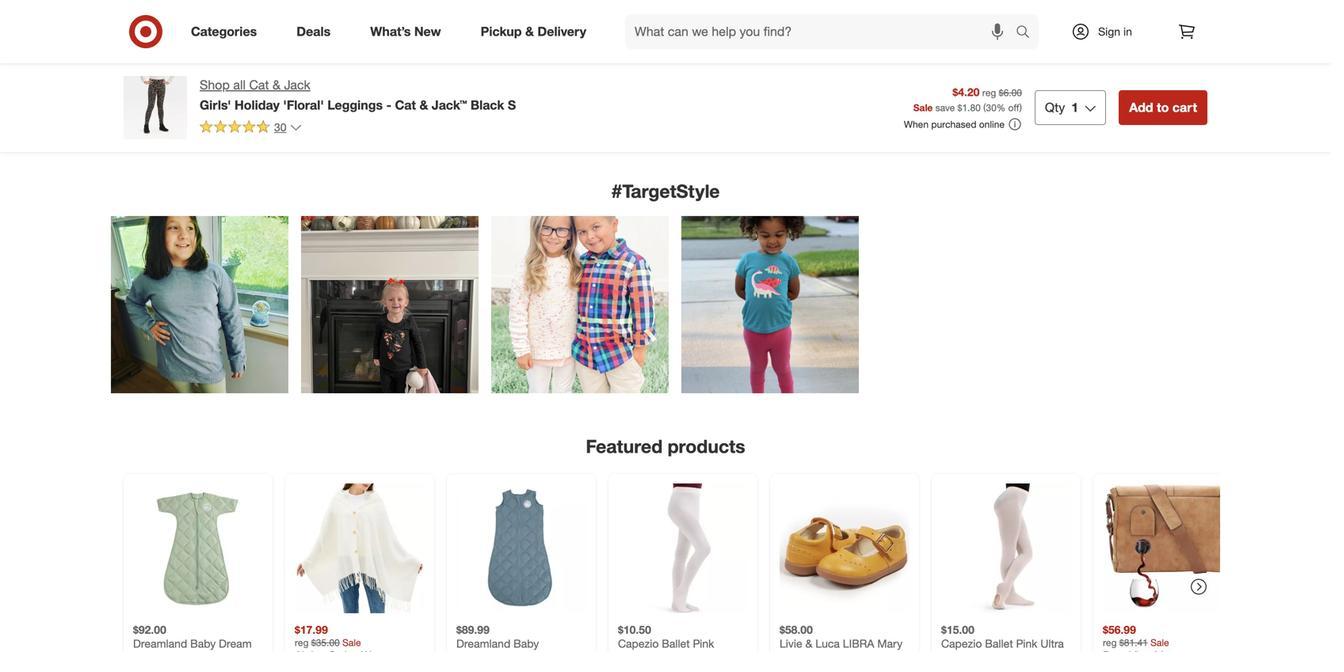 Task type: locate. For each thing, give the bounding box(es) containing it.
baby inside $92.00 dreamland baby dream weighted transitio
[[190, 637, 216, 651]]

capezio
[[618, 637, 659, 651], [941, 637, 982, 651]]

1 horizontal spatial sale
[[913, 102, 933, 114]]

1 horizontal spatial baby
[[514, 637, 539, 651]]

0 horizontal spatial weighted
[[133, 651, 180, 653]]

what's
[[370, 24, 411, 39]]

& right pickup
[[525, 24, 534, 39]]

$6.00
[[999, 87, 1022, 99]]

0 vertical spatial 30
[[986, 102, 997, 114]]

products
[[668, 436, 745, 458]]

pink right the basics
[[693, 637, 714, 651]]

&
[[525, 24, 534, 39], [273, 77, 281, 93], [420, 97, 428, 113], [805, 637, 812, 651]]

& inside $58.00 livie & luca libra mary jane | butterscotch 8
[[805, 637, 812, 651]]

30 inside $4.20 reg $6.00 sale save $ 1.80 ( 30 % off )
[[986, 102, 997, 114]]

0 horizontal spatial 30
[[274, 120, 286, 134]]

ballet for $15.00
[[985, 637, 1013, 651]]

when purchased online
[[904, 119, 1005, 130]]

featured
[[586, 436, 663, 458]]

$17.99
[[295, 624, 328, 637]]

weighted down $89.99
[[456, 651, 503, 653]]

dream
[[219, 637, 252, 651]]

0 horizontal spatial reg
[[295, 637, 309, 649]]

dreamland for $89.99
[[456, 637, 510, 651]]

dreamland inside $92.00 dreamland baby dream weighted transitio
[[133, 637, 187, 651]]

1 vertical spatial 30
[[274, 120, 286, 134]]

delivery
[[538, 24, 586, 39]]

sale right $35.00
[[342, 637, 361, 649]]

reg up (
[[982, 87, 996, 99]]

what's new link
[[357, 14, 461, 49]]

sale
[[913, 102, 933, 114], [342, 637, 361, 649], [1151, 637, 1169, 649]]

'floral'
[[283, 97, 324, 113]]

reg inside $17.99 reg $35.00 sale
[[295, 637, 309, 649]]

reg inside $56.99 reg $81.41 sale
[[1103, 637, 1117, 649]]

2 baby from the left
[[514, 637, 539, 651]]

)
[[1019, 102, 1022, 114]]

reg inside $4.20 reg $6.00 sale save $ 1.80 ( 30 % off )
[[982, 87, 996, 99]]

0 horizontal spatial capezio
[[618, 637, 659, 651]]

pink
[[693, 637, 714, 651], [1016, 637, 1037, 651]]

$4.20
[[953, 85, 980, 99]]

0 horizontal spatial sale
[[342, 637, 361, 649]]

1
[[1071, 100, 1079, 115]]

luca
[[816, 637, 840, 651]]

2 dreamland from the left
[[456, 637, 510, 651]]

0 horizontal spatial baby
[[190, 637, 216, 651]]

1 horizontal spatial cat
[[395, 97, 416, 113]]

dreamland
[[133, 637, 187, 651], [456, 637, 510, 651]]

#targetstyle
[[611, 180, 720, 202]]

qty
[[1045, 100, 1065, 115]]

ballet right $15.00
[[985, 637, 1013, 651]]

1 horizontal spatial capezio
[[941, 637, 982, 651]]

ballet
[[662, 637, 690, 651], [985, 637, 1013, 651]]

sale right $81.41
[[1151, 637, 1169, 649]]

1 dreamland from the left
[[133, 637, 187, 651]]

capezio ballet pink ultra soft transition tight, child one size image
[[941, 484, 1071, 614]]

featured products
[[586, 436, 745, 458]]

reg for $56.99
[[1103, 637, 1117, 649]]

$58.00 livie & luca libra mary jane | butterscotch 8
[[780, 624, 903, 653]]

& right livie on the bottom right
[[805, 637, 812, 651]]

30 down the holiday
[[274, 120, 286, 134]]

$15.00
[[941, 624, 974, 637]]

2 horizontal spatial sale
[[1151, 637, 1169, 649]]

What can we help you find? suggestions appear below search field
[[625, 14, 1020, 49]]

2 horizontal spatial reg
[[1103, 637, 1117, 649]]

1 horizontal spatial dreamland
[[456, 637, 510, 651]]

cat right -
[[395, 97, 416, 113]]

in
[[1124, 25, 1132, 38]]

8
[[879, 651, 885, 653]]

pink left ultra
[[1016, 637, 1037, 651]]

1 horizontal spatial ballet
[[985, 637, 1013, 651]]

reg left $35.00
[[295, 637, 309, 649]]

jack™
[[432, 97, 467, 113]]

1 pink from the left
[[693, 637, 714, 651]]

0 horizontal spatial pink
[[693, 637, 714, 651]]

1 horizontal spatial reg
[[982, 87, 996, 99]]

capezio inside $15.00 capezio ballet pink ultra soft transition tight
[[941, 637, 982, 651]]

transition
[[965, 651, 1012, 653]]

baby for weighted
[[190, 637, 216, 651]]

0 horizontal spatial cat
[[249, 77, 269, 93]]

pink inside the $10.50 capezio ballet pink studio basics foote
[[693, 637, 714, 651]]

baby inside '$89.99 dreamland baby weighted sleep sac'
[[514, 637, 539, 651]]

1 horizontal spatial 30
[[986, 102, 997, 114]]

sale for $4.20
[[913, 102, 933, 114]]

search button
[[1009, 14, 1047, 52]]

30
[[986, 102, 997, 114], [274, 120, 286, 134]]

2 ballet from the left
[[985, 637, 1013, 651]]

purchased
[[931, 119, 977, 130]]

$10.50
[[618, 624, 651, 637]]

weighted
[[133, 651, 180, 653], [456, 651, 503, 653]]

1 baby from the left
[[190, 637, 216, 651]]

$92.00 dreamland baby dream weighted transitio
[[133, 624, 252, 653]]

deals
[[297, 24, 331, 39]]

$81.41
[[1119, 637, 1148, 649]]

baby right $89.99
[[514, 637, 539, 651]]

ballet for $10.50
[[662, 637, 690, 651]]

sale inside $56.99 reg $81.41 sale
[[1151, 637, 1169, 649]]

save
[[935, 102, 955, 114]]

2 weighted from the left
[[456, 651, 503, 653]]

$58.00
[[780, 624, 813, 637]]

0 horizontal spatial dreamland
[[133, 637, 187, 651]]

capezio inside the $10.50 capezio ballet pink studio basics foote
[[618, 637, 659, 651]]

reg
[[982, 87, 996, 99], [295, 637, 309, 649], [1103, 637, 1117, 649]]

1 horizontal spatial pink
[[1016, 637, 1037, 651]]

off
[[1008, 102, 1019, 114]]

ballet inside the $10.50 capezio ballet pink studio basics foote
[[662, 637, 690, 651]]

2 capezio from the left
[[941, 637, 982, 651]]

30 up online
[[986, 102, 997, 114]]

$89.99 dreamland baby weighted sleep sac
[[456, 624, 583, 653]]

cat right all
[[249, 77, 269, 93]]

holiday
[[235, 97, 280, 113]]

2 pink from the left
[[1016, 637, 1037, 651]]

& left jack™
[[420, 97, 428, 113]]

ballet right studio
[[662, 637, 690, 651]]

sign
[[1098, 25, 1120, 38]]

livie
[[780, 637, 802, 651]]

1 horizontal spatial weighted
[[456, 651, 503, 653]]

baby
[[190, 637, 216, 651], [514, 637, 539, 651]]

0 horizontal spatial ballet
[[662, 637, 690, 651]]

$56.99 reg $81.41 sale
[[1103, 624, 1169, 649]]

1 capezio from the left
[[618, 637, 659, 651]]

sale inside $4.20 reg $6.00 sale save $ 1.80 ( 30 % off )
[[913, 102, 933, 114]]

1 ballet from the left
[[662, 637, 690, 651]]

categories
[[191, 24, 257, 39]]

baby for sleep
[[514, 637, 539, 651]]

$
[[958, 102, 962, 114]]

deals link
[[283, 14, 350, 49]]

$56.99
[[1103, 624, 1136, 637]]

$4.20 reg $6.00 sale save $ 1.80 ( 30 % off )
[[913, 85, 1022, 114]]

shop all cat & jack girls' holiday 'floral' leggings - cat & jack™ black s
[[200, 77, 516, 113]]

pink inside $15.00 capezio ballet pink ultra soft transition tight
[[1016, 637, 1037, 651]]

0 vertical spatial cat
[[249, 77, 269, 93]]

|
[[806, 651, 809, 653]]

sale up when
[[913, 102, 933, 114]]

ultra
[[1041, 637, 1064, 651]]

reg left $81.41
[[1103, 637, 1117, 649]]

dreamland inside '$89.99 dreamland baby weighted sleep sac'
[[456, 637, 510, 651]]

baby left dream
[[190, 637, 216, 651]]

all
[[233, 77, 246, 93]]

user image by @hollygreene4142 image
[[111, 216, 288, 394]]

cat
[[249, 77, 269, 93], [395, 97, 416, 113]]

1 weighted from the left
[[133, 651, 180, 653]]

sale inside $17.99 reg $35.00 sale
[[342, 637, 361, 649]]

ballet inside $15.00 capezio ballet pink ultra soft transition tight
[[985, 637, 1013, 651]]

weighted down $92.00
[[133, 651, 180, 653]]

butterscotch
[[812, 651, 876, 653]]



Task type: describe. For each thing, give the bounding box(es) containing it.
capezio for basics
[[618, 637, 659, 651]]

jack
[[284, 77, 310, 93]]

$17.99 reg $35.00 sale
[[295, 624, 361, 649]]

portovino messenger vegan leather that holds and pours 2 bottles of wine, camel image
[[1103, 484, 1233, 614]]

add to cart button
[[1119, 90, 1208, 125]]

%
[[997, 102, 1006, 114]]

1.80
[[962, 102, 981, 114]]

online
[[979, 119, 1005, 130]]

$10.50 capezio ballet pink studio basics foote
[[618, 624, 724, 653]]

sleep
[[506, 651, 535, 653]]

jane
[[780, 651, 803, 653]]

dreamland baby weighted sleep sack wearable blanket - blue - m image
[[456, 484, 586, 614]]

user image by @papioftwo image
[[681, 216, 859, 394]]

pickup
[[481, 24, 522, 39]]

categories link
[[177, 14, 277, 49]]

leggings
[[327, 97, 383, 113]]

search
[[1009, 25, 1047, 41]]

sale for $56.99
[[1151, 637, 1169, 649]]

studio
[[618, 651, 650, 653]]

dreamland baby dream weighted transition swaddle - green - 6-9 months image
[[133, 484, 263, 614]]

what's new
[[370, 24, 441, 39]]

pickup & delivery
[[481, 24, 586, 39]]

(
[[983, 102, 986, 114]]

cart
[[1173, 100, 1197, 115]]

girls'
[[200, 97, 231, 113]]

s
[[508, 97, 516, 113]]

$35.00
[[311, 637, 340, 649]]

to
[[1157, 100, 1169, 115]]

basics
[[653, 651, 686, 653]]

mary
[[877, 637, 903, 651]]

30 link
[[200, 120, 302, 138]]

& left 'jack'
[[273, 77, 281, 93]]

$15.00 capezio ballet pink ultra soft transition tight
[[941, 624, 1064, 653]]

pickup & delivery link
[[467, 14, 606, 49]]

1 vertical spatial cat
[[395, 97, 416, 113]]

image of girls' holiday 'floral' leggings - cat & jack™ black s image
[[124, 76, 187, 139]]

pink for capezio ballet pink studio basics foote
[[693, 637, 714, 651]]

user image by @jennybooth image
[[491, 216, 669, 394]]

black
[[471, 97, 504, 113]]

qty 1
[[1045, 100, 1079, 115]]

add to cart
[[1129, 100, 1197, 115]]

capezio for soft
[[941, 637, 982, 651]]

user image by @itsmecourtneycullen image
[[301, 216, 479, 394]]

capezio ballet pink studio basics footed tight - girls one size image
[[618, 484, 748, 614]]

add
[[1129, 100, 1153, 115]]

reg for $4.20
[[982, 87, 996, 99]]

livie & luca libra mary jane | butterscotch 8 image
[[780, 484, 910, 614]]

pink for capezio ballet pink ultra soft transition tight
[[1016, 637, 1037, 651]]

alpine swiss womens shawl evening wrap pashmina large scarf fringe cape cream image
[[295, 484, 425, 614]]

reg for $17.99
[[295, 637, 309, 649]]

weighted inside $92.00 dreamland baby dream weighted transitio
[[133, 651, 180, 653]]

sale for $17.99
[[342, 637, 361, 649]]

sign in
[[1098, 25, 1132, 38]]

when
[[904, 119, 929, 130]]

$92.00
[[133, 624, 166, 637]]

soft
[[941, 651, 962, 653]]

new
[[414, 24, 441, 39]]

weighted inside '$89.99 dreamland baby weighted sleep sac'
[[456, 651, 503, 653]]

libra
[[843, 637, 874, 651]]

$89.99
[[456, 624, 490, 637]]

dreamland for $92.00
[[133, 637, 187, 651]]

-
[[386, 97, 392, 113]]

shop
[[200, 77, 230, 93]]

sign in link
[[1058, 14, 1157, 49]]



Task type: vqa. For each thing, say whether or not it's contained in the screenshot.
right baby
yes



